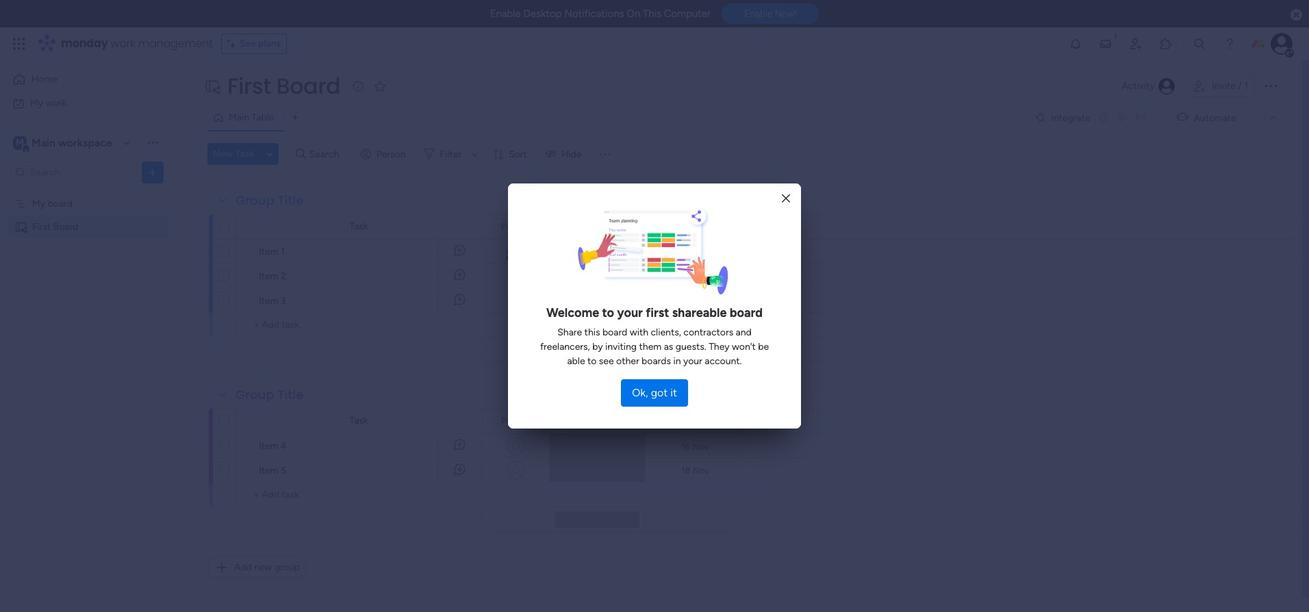 Task type: describe. For each thing, give the bounding box(es) containing it.
workspace
[[58, 136, 112, 149]]

Search in workspace field
[[29, 164, 114, 180]]

1 16 from the top
[[682, 296, 690, 306]]

item for item 1
[[259, 246, 278, 257]]

sort
[[509, 148, 527, 160]]

inviting
[[605, 341, 637, 353]]

plans
[[258, 38, 281, 49]]

invite / 1 button
[[1187, 75, 1255, 97]]

person button
[[355, 143, 414, 165]]

status
[[584, 221, 611, 233]]

add
[[234, 562, 252, 573]]

add to favorites image
[[373, 79, 387, 93]]

3
[[281, 295, 286, 307]]

invite members image
[[1129, 37, 1143, 51]]

1 image
[[1109, 28, 1122, 43]]

select product image
[[12, 37, 26, 51]]

2 vertical spatial person
[[501, 415, 531, 427]]

title for person
[[278, 386, 304, 403]]

as
[[664, 341, 673, 353]]

notifications
[[564, 8, 624, 20]]

m
[[16, 137, 24, 148]]

dapulse integrations image
[[1035, 113, 1046, 123]]

automate
[[1194, 112, 1237, 124]]

ok, got it
[[632, 386, 677, 399]]

person inside popup button
[[376, 148, 406, 160]]

desktop
[[524, 8, 562, 20]]

arrow down image
[[466, 146, 483, 162]]

it for ok, got it
[[671, 386, 677, 399]]

18 for item 2
[[682, 271, 691, 281]]

v2 search image
[[296, 146, 306, 162]]

be
[[758, 341, 769, 353]]

hide button
[[540, 143, 590, 165]]

0 vertical spatial board
[[276, 71, 341, 101]]

1 16 nov from the top
[[682, 296, 709, 306]]

2
[[281, 271, 286, 282]]

4 nov from the top
[[693, 441, 709, 452]]

see plans
[[239, 38, 281, 49]]

invite
[[1212, 80, 1236, 92]]

/
[[1238, 80, 1242, 92]]

won't
[[732, 341, 756, 353]]

task for status
[[349, 221, 368, 232]]

done
[[586, 270, 609, 281]]

main table
[[229, 112, 274, 123]]

Search field
[[306, 145, 347, 164]]

2 date field from the top
[[680, 414, 707, 429]]

group title field for person
[[232, 386, 307, 404]]

my work
[[30, 97, 67, 109]]

new
[[213, 148, 233, 160]]

0 horizontal spatial 1
[[281, 246, 285, 257]]

share
[[558, 327, 582, 338]]

work for monday
[[111, 36, 135, 51]]

my board
[[32, 198, 73, 209]]

filter button
[[418, 143, 483, 165]]

workspace selection element
[[13, 135, 114, 152]]

invite / 1
[[1212, 80, 1248, 92]]

help image
[[1223, 37, 1237, 51]]

working on it
[[569, 246, 626, 257]]

group title for person
[[236, 386, 304, 403]]

autopilot image
[[1177, 108, 1188, 126]]

in
[[674, 355, 681, 367]]

item 3
[[259, 295, 286, 307]]

jacob simon image
[[1271, 33, 1293, 55]]

first
[[646, 305, 669, 321]]

main for main workspace
[[32, 136, 56, 149]]

enable desktop notifications on this computer
[[490, 8, 711, 20]]

list box containing my board
[[0, 189, 175, 423]]

now!
[[775, 8, 797, 19]]

ok,
[[632, 386, 648, 399]]

my for my work
[[30, 97, 43, 109]]

main table button
[[208, 107, 284, 129]]

shareable
[[672, 305, 727, 321]]

main for main table
[[229, 112, 249, 123]]

add view image
[[293, 113, 298, 123]]

1 inside button
[[1244, 80, 1248, 92]]

my work button
[[8, 92, 147, 114]]

18 nov for item 5
[[682, 465, 709, 476]]

19 nov
[[682, 247, 709, 257]]

enable for enable now!
[[745, 8, 773, 19]]

19
[[682, 247, 690, 257]]

ok, got it button
[[621, 379, 688, 407]]

monday
[[61, 36, 108, 51]]

filter
[[440, 148, 462, 160]]

new task button
[[208, 143, 260, 165]]

this
[[585, 327, 600, 338]]

on
[[627, 8, 641, 20]]

2 horizontal spatial board
[[730, 305, 763, 321]]

able
[[567, 355, 585, 367]]

working
[[569, 246, 605, 257]]

contractors
[[684, 327, 734, 338]]

task inside button
[[235, 148, 254, 160]]

Status field
[[580, 219, 615, 235]]

them
[[639, 341, 662, 353]]

freelancers,
[[540, 341, 590, 353]]

2 date from the top
[[683, 415, 704, 427]]

2 person field from the top
[[498, 414, 534, 429]]

enable now! button
[[722, 4, 819, 24]]

group for person
[[236, 386, 274, 403]]

on
[[607, 246, 618, 257]]

1 date field from the top
[[680, 219, 707, 235]]

see plans button
[[221, 34, 287, 54]]

first inside list box
[[32, 221, 51, 233]]

group
[[275, 562, 300, 573]]

item 1
[[259, 246, 285, 257]]

integrate
[[1051, 112, 1091, 124]]



Task type: vqa. For each thing, say whether or not it's contained in the screenshot.
first 18 Nov from the top of the page
yes



Task type: locate. For each thing, give the bounding box(es) containing it.
my inside button
[[30, 97, 43, 109]]

0 horizontal spatial enable
[[490, 8, 521, 20]]

group title field up "item 4"
[[232, 386, 307, 404]]

1 vertical spatial person field
[[498, 414, 534, 429]]

board up and
[[730, 305, 763, 321]]

apps image
[[1159, 37, 1173, 51]]

2 nov from the top
[[693, 271, 709, 281]]

shareable board image
[[14, 220, 27, 233]]

new
[[254, 562, 272, 573]]

18 nov
[[682, 271, 709, 281], [682, 465, 709, 476]]

group for status
[[236, 192, 274, 209]]

0 vertical spatial board
[[48, 198, 73, 209]]

item up item 2
[[259, 246, 278, 257]]

1 group from the top
[[236, 192, 274, 209]]

1 horizontal spatial board
[[603, 327, 628, 338]]

sort button
[[487, 143, 535, 165]]

task
[[235, 148, 254, 160], [349, 221, 368, 232], [349, 415, 368, 427]]

home
[[32, 73, 58, 85]]

title for status
[[278, 192, 304, 209]]

this
[[643, 8, 662, 20]]

list box
[[0, 189, 175, 423]]

it
[[620, 246, 626, 257], [671, 386, 677, 399]]

Date field
[[680, 219, 707, 235], [680, 414, 707, 429]]

to
[[602, 305, 614, 321], [588, 355, 597, 367]]

group up "item 4"
[[236, 386, 274, 403]]

item left 5
[[259, 465, 278, 477]]

first board
[[227, 71, 341, 101], [32, 221, 78, 233]]

group title up "item 4"
[[236, 386, 304, 403]]

item for item 3
[[259, 295, 278, 307]]

item 4
[[259, 440, 287, 452]]

0 vertical spatial date
[[683, 221, 704, 233]]

1 up 2
[[281, 246, 285, 257]]

to left see
[[588, 355, 597, 367]]

management
[[138, 36, 213, 51]]

1 vertical spatial it
[[671, 386, 677, 399]]

5
[[281, 465, 286, 477]]

0 vertical spatial first board
[[227, 71, 341, 101]]

0 horizontal spatial first
[[32, 221, 51, 233]]

person
[[376, 148, 406, 160], [501, 221, 531, 233], [501, 415, 531, 427]]

1 vertical spatial 18
[[682, 465, 691, 476]]

nov for 2
[[693, 271, 709, 281]]

new task
[[213, 148, 254, 160]]

1 vertical spatial 1
[[281, 246, 285, 257]]

add new group button
[[209, 557, 306, 579]]

5 nov from the top
[[693, 465, 709, 476]]

first board down the my board
[[32, 221, 78, 233]]

title down the v2 search image
[[278, 192, 304, 209]]

1 vertical spatial 16 nov
[[682, 441, 709, 452]]

1 date from the top
[[683, 221, 704, 233]]

group down angle down icon at the top left of page
[[236, 192, 274, 209]]

0 vertical spatial date field
[[680, 219, 707, 235]]

guests.
[[676, 341, 707, 353]]

0 vertical spatial main
[[229, 112, 249, 123]]

monday work management
[[61, 36, 213, 51]]

0 horizontal spatial it
[[620, 246, 626, 257]]

0 vertical spatial 18 nov
[[682, 271, 709, 281]]

my down home
[[30, 97, 43, 109]]

2 item from the top
[[259, 271, 278, 282]]

board up inviting at the left bottom
[[603, 327, 628, 338]]

main workspace
[[32, 136, 112, 149]]

1 vertical spatial work
[[46, 97, 67, 109]]

my down search in workspace field
[[32, 198, 45, 209]]

1 vertical spatial board
[[730, 305, 763, 321]]

it right on
[[620, 246, 626, 257]]

table
[[252, 112, 274, 123]]

1 vertical spatial task
[[349, 221, 368, 232]]

nov
[[693, 247, 709, 257], [693, 271, 709, 281], [693, 296, 709, 306], [693, 441, 709, 452], [693, 465, 709, 476]]

item left 2
[[259, 271, 278, 282]]

1 vertical spatial group
[[236, 386, 274, 403]]

your
[[617, 305, 643, 321], [683, 355, 703, 367]]

2 group title field from the top
[[232, 386, 307, 404]]

main inside "button"
[[229, 112, 249, 123]]

1 horizontal spatial to
[[602, 305, 614, 321]]

group title field for status
[[232, 192, 307, 210]]

item for item 5
[[259, 465, 278, 477]]

2 16 nov from the top
[[682, 441, 709, 452]]

group title down angle down icon at the top left of page
[[236, 192, 304, 209]]

1 horizontal spatial main
[[229, 112, 249, 123]]

see
[[239, 38, 256, 49]]

2 16 from the top
[[682, 441, 690, 452]]

1 title from the top
[[278, 192, 304, 209]]

first board up add view icon
[[227, 71, 341, 101]]

enable left desktop
[[490, 8, 521, 20]]

1 18 nov from the top
[[682, 271, 709, 281]]

0 vertical spatial group
[[236, 192, 274, 209]]

they
[[709, 341, 730, 353]]

1 horizontal spatial first board
[[227, 71, 341, 101]]

task for person
[[349, 415, 368, 427]]

16 right the first
[[682, 296, 690, 306]]

1 vertical spatial first
[[32, 221, 51, 233]]

item left 4
[[259, 440, 278, 452]]

16
[[682, 296, 690, 306], [682, 441, 690, 452]]

1 vertical spatial date
[[683, 415, 704, 427]]

group title for status
[[236, 192, 304, 209]]

boards
[[642, 355, 671, 367]]

collapse board header image
[[1268, 112, 1279, 123]]

it for working on it
[[620, 246, 626, 257]]

nov for 3
[[693, 296, 709, 306]]

enable
[[490, 8, 521, 20], [745, 8, 773, 19]]

home button
[[8, 68, 147, 90]]

item 2
[[259, 271, 286, 282]]

main inside workspace selection element
[[32, 136, 56, 149]]

16 nov up contractors
[[682, 296, 709, 306]]

clients,
[[651, 327, 681, 338]]

1 vertical spatial group title field
[[232, 386, 307, 404]]

0 horizontal spatial main
[[32, 136, 56, 149]]

your down guests.
[[683, 355, 703, 367]]

Person field
[[498, 219, 534, 235], [498, 414, 534, 429]]

first
[[227, 71, 271, 101], [32, 221, 51, 233]]

work inside button
[[46, 97, 67, 109]]

got
[[651, 386, 668, 399]]

18 for item 5
[[682, 465, 691, 476]]

2 vertical spatial board
[[603, 327, 628, 338]]

item left 3
[[259, 295, 278, 307]]

enable now!
[[745, 8, 797, 19]]

1 vertical spatial my
[[32, 198, 45, 209]]

1 vertical spatial person
[[501, 221, 531, 233]]

16 down ok, got it button
[[682, 441, 690, 452]]

notifications image
[[1069, 37, 1083, 51]]

group title
[[236, 192, 304, 209], [236, 386, 304, 403]]

board up add view icon
[[276, 71, 341, 101]]

0 horizontal spatial to
[[588, 355, 597, 367]]

item for item 2
[[259, 271, 278, 282]]

first up main table
[[227, 71, 271, 101]]

1 horizontal spatial work
[[111, 36, 135, 51]]

dapulse close image
[[1291, 8, 1303, 22]]

1 horizontal spatial first
[[227, 71, 271, 101]]

main
[[229, 112, 249, 123], [32, 136, 56, 149]]

1 group title from the top
[[236, 192, 304, 209]]

1 horizontal spatial 1
[[1244, 80, 1248, 92]]

0 vertical spatial 16 nov
[[682, 296, 709, 306]]

main right workspace image
[[32, 136, 56, 149]]

other
[[616, 355, 639, 367]]

None field
[[580, 414, 615, 429]]

with
[[630, 327, 649, 338]]

work right monday on the top left of the page
[[111, 36, 135, 51]]

it inside button
[[671, 386, 677, 399]]

1 vertical spatial main
[[32, 136, 56, 149]]

first right shareable board icon
[[32, 221, 51, 233]]

group title field down angle down icon at the top left of page
[[232, 192, 307, 210]]

and
[[736, 327, 752, 338]]

First Board field
[[224, 71, 344, 101]]

0 vertical spatial first
[[227, 71, 271, 101]]

1 vertical spatial board
[[53, 221, 78, 233]]

1 nov from the top
[[693, 247, 709, 257]]

1
[[1244, 80, 1248, 92], [281, 246, 285, 257]]

date field down ok, got it button
[[680, 414, 707, 429]]

hide
[[561, 148, 582, 160]]

1 horizontal spatial it
[[671, 386, 677, 399]]

date
[[683, 221, 704, 233], [683, 415, 704, 427]]

nov for 5
[[693, 465, 709, 476]]

item 5
[[259, 465, 286, 477]]

0 vertical spatial it
[[620, 246, 626, 257]]

activity
[[1122, 80, 1155, 92]]

0 vertical spatial person field
[[498, 219, 534, 235]]

0 vertical spatial to
[[602, 305, 614, 321]]

1 vertical spatial title
[[278, 386, 304, 403]]

welcome to your first shareable board share this board with clients, contractors and freelancers, by inviting them as guests. they won't be able to see other boards in your account.
[[540, 305, 769, 367]]

main left table in the left of the page
[[229, 112, 249, 123]]

my for my board
[[32, 198, 45, 209]]

1 vertical spatial group title
[[236, 386, 304, 403]]

1 horizontal spatial your
[[683, 355, 703, 367]]

enable left now! on the top right of the page
[[745, 8, 773, 19]]

computer
[[664, 8, 711, 20]]

it right got
[[671, 386, 677, 399]]

item for item 4
[[259, 440, 278, 452]]

group
[[236, 192, 274, 209], [236, 386, 274, 403]]

4 item from the top
[[259, 440, 278, 452]]

2 vertical spatial task
[[349, 415, 368, 427]]

1 vertical spatial 16
[[682, 441, 690, 452]]

0 horizontal spatial first board
[[32, 221, 78, 233]]

1 person field from the top
[[498, 219, 534, 235]]

0 vertical spatial my
[[30, 97, 43, 109]]

account.
[[705, 355, 742, 367]]

Group Title field
[[232, 192, 307, 210], [232, 386, 307, 404]]

date down ok, got it button
[[683, 415, 704, 427]]

your up 'with'
[[617, 305, 643, 321]]

workspace image
[[13, 135, 27, 150]]

0 vertical spatial group title
[[236, 192, 304, 209]]

0 vertical spatial group title field
[[232, 192, 307, 210]]

2 group title from the top
[[236, 386, 304, 403]]

1 group title field from the top
[[232, 192, 307, 210]]

2 18 nov from the top
[[682, 465, 709, 476]]

work
[[111, 36, 135, 51], [46, 97, 67, 109]]

0 horizontal spatial work
[[46, 97, 67, 109]]

search everything image
[[1193, 37, 1207, 51]]

date field up 19 nov
[[680, 219, 707, 235]]

2 title from the top
[[278, 386, 304, 403]]

board down search in workspace field
[[48, 198, 73, 209]]

5 item from the top
[[259, 465, 278, 477]]

18 nov for item 2
[[682, 271, 709, 281]]

1 horizontal spatial enable
[[745, 8, 773, 19]]

0 vertical spatial 18
[[682, 271, 691, 281]]

0 horizontal spatial board
[[53, 221, 78, 233]]

1 18 from the top
[[682, 271, 691, 281]]

0 vertical spatial work
[[111, 36, 135, 51]]

item
[[259, 246, 278, 257], [259, 271, 278, 282], [259, 295, 278, 307], [259, 440, 278, 452], [259, 465, 278, 477]]

3 nov from the top
[[693, 296, 709, 306]]

1 vertical spatial 18 nov
[[682, 465, 709, 476]]

3 item from the top
[[259, 295, 278, 307]]

0 vertical spatial task
[[235, 148, 254, 160]]

to right welcome on the left of the page
[[602, 305, 614, 321]]

welcome
[[546, 305, 599, 321]]

title up 4
[[278, 386, 304, 403]]

0 vertical spatial 1
[[1244, 80, 1248, 92]]

1 horizontal spatial board
[[276, 71, 341, 101]]

see
[[599, 355, 614, 367]]

4
[[281, 440, 287, 452]]

0 horizontal spatial your
[[617, 305, 643, 321]]

show board description image
[[350, 79, 367, 93]]

1 item from the top
[[259, 246, 278, 257]]

close image
[[782, 193, 790, 204]]

angle down image
[[266, 149, 273, 159]]

0 vertical spatial person
[[376, 148, 406, 160]]

1 right /
[[1244, 80, 1248, 92]]

2 group from the top
[[236, 386, 274, 403]]

by
[[593, 341, 603, 353]]

1 vertical spatial date field
[[680, 414, 707, 429]]

1 vertical spatial your
[[683, 355, 703, 367]]

inbox image
[[1099, 37, 1113, 51]]

16 nov down ok, got it button
[[682, 441, 709, 452]]

date up 19 nov
[[683, 221, 704, 233]]

1 vertical spatial first board
[[32, 221, 78, 233]]

0 horizontal spatial board
[[48, 198, 73, 209]]

0 vertical spatial 16
[[682, 296, 690, 306]]

board down the my board
[[53, 221, 78, 233]]

0 vertical spatial title
[[278, 192, 304, 209]]

0 vertical spatial your
[[617, 305, 643, 321]]

my inside list box
[[32, 198, 45, 209]]

2 18 from the top
[[682, 465, 691, 476]]

work for my
[[46, 97, 67, 109]]

enable inside button
[[745, 8, 773, 19]]

activity button
[[1116, 75, 1181, 97]]

shareable board image
[[204, 78, 221, 95]]

1 vertical spatial to
[[588, 355, 597, 367]]

work down home
[[46, 97, 67, 109]]

add new group
[[234, 562, 300, 573]]

enable for enable desktop notifications on this computer
[[490, 8, 521, 20]]

board
[[276, 71, 341, 101], [53, 221, 78, 233]]

title
[[278, 192, 304, 209], [278, 386, 304, 403]]



